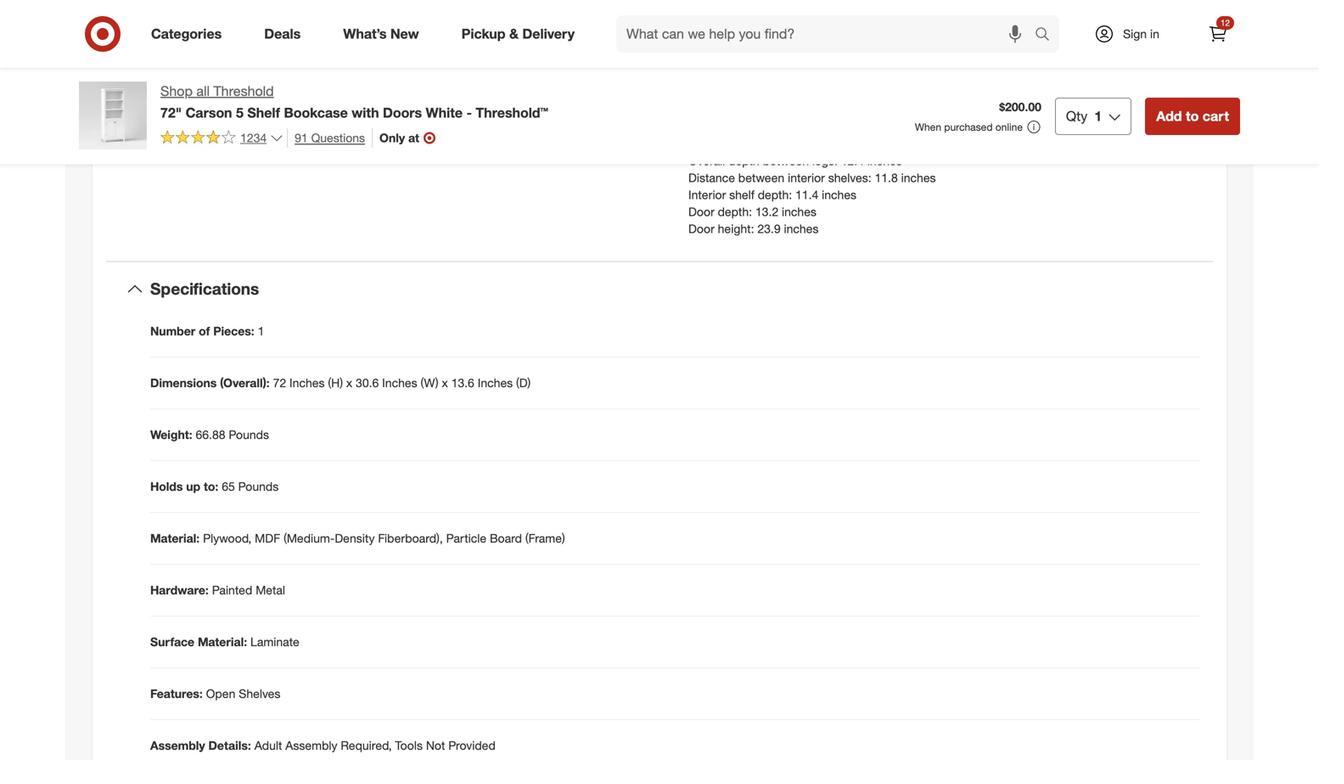 Task type: vqa. For each thing, say whether or not it's contained in the screenshot.
a
no



Task type: locate. For each thing, give the bounding box(es) containing it.
72 up 13.7
[[771, 34, 784, 49]]

1 horizontal spatial depth:
[[758, 187, 793, 202]]

assembly details: adult assembly required, tools not provided
[[150, 738, 496, 753]]

overall left "depth:"
[[689, 51, 726, 66]]

1 the from the left
[[392, 17, 409, 32]]

only at
[[380, 130, 420, 145]]

5
[[236, 104, 244, 121]]

0 vertical spatial 30.6
[[766, 17, 790, 32]]

4 overall from the top
[[689, 153, 726, 168]]

shelf
[[730, 187, 755, 202]]

threshold™
[[476, 104, 549, 121]]

1
[[1095, 108, 1103, 124], [258, 324, 264, 339]]

(frame)
[[526, 531, 565, 546]]

91 questions
[[295, 130, 365, 145]]

3 inches from the left
[[478, 376, 513, 390]]

overall left 'height:'
[[689, 34, 726, 49]]

bookcase
[[284, 104, 348, 121]]

1 vertical spatial 1
[[258, 324, 264, 339]]

2 the from the left
[[448, 17, 465, 32]]

11.2
[[879, 68, 902, 83]]

0 horizontal spatial inches
[[290, 376, 325, 390]]

13.2
[[756, 204, 779, 219]]

30.6 inside the overall width: 30.6 inches overall height: 72 inches overall depth: 13.7 inches distance between exterior shelves: 11.2 inches
[[766, 17, 790, 32]]

door
[[689, 204, 715, 219], [689, 221, 715, 236]]

1 vertical spatial between
[[763, 153, 810, 168]]

2 distance from the top
[[689, 170, 735, 185]]

1 horizontal spatial inches
[[382, 376, 418, 390]]

1 vertical spatial shelves:
[[829, 170, 872, 185]]

pounds right 66.88
[[229, 427, 269, 442]]

1 horizontal spatial the
[[448, 17, 465, 32]]

assembly for assembly details: adult assembly required, tools not provided
[[150, 738, 205, 753]]

weight:
[[150, 427, 192, 442]]

12 link
[[1200, 15, 1238, 53]]

2 x from the left
[[442, 376, 448, 390]]

depth: up height:
[[718, 204, 753, 219]]

what's new
[[343, 26, 419, 42]]

inches
[[793, 17, 828, 32], [787, 34, 822, 49], [794, 51, 829, 66], [905, 68, 940, 83], [868, 153, 903, 168], [902, 170, 936, 185], [822, 187, 857, 202], [782, 204, 817, 219], [784, 221, 819, 236]]

0 vertical spatial 1
[[1095, 108, 1103, 124]]

overall width: 30.6 inches overall height: 72 inches overall depth: 13.7 inches distance between exterior shelves: 11.2 inches
[[689, 17, 940, 83]]

1 vertical spatial distance
[[689, 170, 735, 185]]

between down "depth:"
[[739, 68, 785, 83]]

0 vertical spatial shelves:
[[832, 68, 875, 83]]

shelves
[[239, 686, 281, 701]]

density
[[335, 531, 375, 546]]

(medium-
[[284, 531, 335, 546]]

specifications button
[[106, 262, 1214, 316]]

laminate
[[251, 635, 300, 650]]

purchased
[[945, 120, 993, 133]]

30.6 right (h)
[[356, 376, 379, 390]]

x
[[346, 376, 353, 390], [442, 376, 448, 390]]

shelves: inside the overall width: 30.6 inches overall height: 72 inches overall depth: 13.7 inches distance between exterior shelves: 11.2 inches
[[832, 68, 875, 83]]

between
[[739, 68, 785, 83], [763, 153, 810, 168], [739, 170, 785, 185]]

91
[[295, 130, 308, 145]]

material:
[[150, 531, 200, 546], [198, 635, 247, 650]]

details:
[[209, 738, 251, 753]]

-
[[467, 104, 472, 121]]

0 horizontal spatial 30.6
[[356, 376, 379, 390]]

0 horizontal spatial 72
[[273, 376, 286, 390]]

the
[[392, 17, 409, 32], [448, 17, 465, 32]]

1 horizontal spatial 1
[[1095, 108, 1103, 124]]

overall up interior
[[689, 153, 726, 168]]

dimensions (overall): 72 inches (h) x 30.6 inches (w) x 13.6 inches (d)
[[150, 376, 531, 390]]

the right 'under'
[[392, 17, 409, 32]]

depth:
[[758, 187, 793, 202], [718, 204, 753, 219]]

between down depth
[[739, 170, 785, 185]]

hardware:
[[150, 583, 209, 598]]

shelves: left "11.2"
[[832, 68, 875, 83]]

1 horizontal spatial 30.6
[[766, 17, 790, 32]]

overall depth between legs: 12.4 inches distance between interior shelves: 11.8 inches interior shelf depth: 11.4 inches door depth: 13.2 inches door height: 23.9 inches
[[689, 153, 936, 236]]

distance up interior
[[689, 170, 735, 185]]

0 vertical spatial 72
[[771, 34, 784, 49]]

distance
[[689, 68, 735, 83], [689, 170, 735, 185]]

30.6 right width:
[[766, 17, 790, 32]]

material: up 'hardware:'
[[150, 531, 200, 546]]

0 vertical spatial distance
[[689, 68, 735, 83]]

below
[[323, 17, 354, 32]]

features: open shelves
[[150, 686, 281, 701]]

1 horizontal spatial x
[[442, 376, 448, 390]]

distance inside the overall width: 30.6 inches overall height: 72 inches overall depth: 13.7 inches distance between exterior shelves: 11.2 inches
[[689, 68, 735, 83]]

0 horizontal spatial x
[[346, 376, 353, 390]]

72 right (overall):
[[273, 376, 286, 390]]

height:
[[718, 221, 755, 236]]

11.4
[[796, 187, 819, 202]]

x right (w)
[[442, 376, 448, 390]]

shelves: down 12.4
[[829, 170, 872, 185]]

inches left (d)
[[478, 376, 513, 390]]

distance inside 'overall depth between legs: 12.4 inches distance between interior shelves: 11.8 inches interior shelf depth: 11.4 inches door depth: 13.2 inches door height: 23.9 inches'
[[689, 170, 735, 185]]

30.6
[[766, 17, 790, 32], [356, 376, 379, 390]]

distance down "depth:"
[[689, 68, 735, 83]]

1 distance from the top
[[689, 68, 735, 83]]

x right (h)
[[346, 376, 353, 390]]

holds up to: 65 pounds
[[150, 479, 279, 494]]

0 vertical spatial between
[[739, 68, 785, 83]]

overall left width:
[[689, 17, 726, 32]]

delivery
[[523, 26, 575, 42]]

interior
[[788, 170, 826, 185]]

assembly
[[167, 17, 219, 32], [150, 738, 205, 753], [286, 738, 338, 753]]

inches left (h)
[[290, 376, 325, 390]]

depth:
[[729, 51, 765, 66]]

categories link
[[137, 15, 243, 53]]

2 horizontal spatial inches
[[478, 376, 513, 390]]

what's
[[343, 26, 387, 42]]

between up interior
[[763, 153, 810, 168]]

1 right qty
[[1095, 108, 1103, 124]]

2 overall from the top
[[689, 34, 726, 49]]

depth: up 13.2
[[758, 187, 793, 202]]

provided
[[449, 738, 496, 753]]

material: right surface
[[198, 635, 247, 650]]

online
[[996, 120, 1023, 133]]

doors
[[383, 104, 422, 121]]

1 vertical spatial door
[[689, 221, 715, 236]]

0 horizontal spatial the
[[392, 17, 409, 32]]

pounds right 65
[[238, 479, 279, 494]]

inches left (w)
[[382, 376, 418, 390]]

manufacturer"
[[468, 17, 544, 32]]

0 horizontal spatial depth:
[[718, 204, 753, 219]]

pickup & delivery link
[[447, 15, 596, 53]]

1 horizontal spatial 72
[[771, 34, 784, 49]]

assembly down features: at the left
[[150, 738, 205, 753]]

plywood,
[[203, 531, 252, 546]]

1 right pieces:
[[258, 324, 264, 339]]

&
[[510, 26, 519, 42]]

1 door from the top
[[689, 204, 715, 219]]

instructions
[[223, 17, 285, 32]]

board
[[490, 531, 522, 546]]

assembly right the adult
[[286, 738, 338, 753]]

shop all threshold 72" carson 5 shelf bookcase with doors white - threshold™
[[161, 83, 549, 121]]

number
[[150, 324, 196, 339]]

deals
[[264, 26, 301, 42]]

0 vertical spatial door
[[689, 204, 715, 219]]

mdf
[[255, 531, 280, 546]]

inches
[[290, 376, 325, 390], [382, 376, 418, 390], [478, 376, 513, 390]]

shop
[[161, 83, 193, 99]]

12.4
[[842, 153, 865, 168]]

overall inside 'overall depth between legs: 12.4 inches distance between interior shelves: 11.8 inches interior shelf depth: 11.4 inches door depth: 13.2 inches door height: 23.9 inches'
[[689, 153, 726, 168]]

the right "from
[[448, 17, 465, 32]]

assembly left instructions
[[167, 17, 219, 32]]

sign in link
[[1080, 15, 1187, 53]]

(w)
[[421, 376, 439, 390]]

pounds
[[229, 427, 269, 442], [238, 479, 279, 494]]

fiberboard),
[[378, 531, 443, 546]]



Task type: describe. For each thing, give the bounding box(es) containing it.
sign
[[1124, 26, 1148, 41]]

13.7
[[768, 51, 791, 66]]

3 overall from the top
[[689, 51, 726, 66]]

interior
[[689, 187, 726, 202]]

search
[[1028, 27, 1069, 44]]

pickup & delivery
[[462, 26, 575, 42]]

painted
[[212, 583, 253, 598]]

1 vertical spatial material:
[[198, 635, 247, 650]]

in
[[1151, 26, 1160, 41]]

$200.00
[[1000, 99, 1042, 114]]

all
[[197, 83, 210, 99]]

required,
[[341, 738, 392, 753]]

shelves: inside 'overall depth between legs: 12.4 inches distance between interior shelves: 11.8 inches interior shelf depth: 11.4 inches door depth: 13.2 inches door height: 23.9 inches'
[[829, 170, 872, 185]]

add to cart button
[[1146, 98, 1241, 135]]

What can we help you find? suggestions appear below search field
[[617, 15, 1040, 53]]

up
[[186, 479, 201, 494]]

0 vertical spatial depth:
[[758, 187, 793, 202]]

under
[[358, 17, 389, 32]]

surface material: laminate
[[150, 635, 300, 650]]

assembly instructions linked below under the "from the manufacturer" section
[[167, 17, 586, 32]]

65
[[222, 479, 235, 494]]

1234
[[240, 130, 267, 145]]

exterior
[[788, 68, 829, 83]]

surface
[[150, 635, 195, 650]]

depth
[[729, 153, 760, 168]]

2 vertical spatial between
[[739, 170, 785, 185]]

(h)
[[328, 376, 343, 390]]

1 inches from the left
[[290, 376, 325, 390]]

categories
[[151, 26, 222, 42]]

0 vertical spatial pounds
[[229, 427, 269, 442]]

23.9
[[758, 221, 781, 236]]

what's new link
[[329, 15, 441, 53]]

only
[[380, 130, 405, 145]]

11.8
[[875, 170, 898, 185]]

1 vertical spatial 72
[[273, 376, 286, 390]]

material: plywood, mdf (medium-density fiberboard), particle board (frame)
[[150, 531, 565, 546]]

0 vertical spatial material:
[[150, 531, 200, 546]]

1 vertical spatial 30.6
[[356, 376, 379, 390]]

white
[[426, 104, 463, 121]]

cart
[[1203, 108, 1230, 124]]

0 horizontal spatial 1
[[258, 324, 264, 339]]

qty
[[1067, 108, 1088, 124]]

number of pieces: 1
[[150, 324, 264, 339]]

width:
[[729, 17, 763, 32]]

threshold
[[214, 83, 274, 99]]

at
[[409, 130, 420, 145]]

between inside the overall width: 30.6 inches overall height: 72 inches overall depth: 13.7 inches distance between exterior shelves: 11.2 inches
[[739, 68, 785, 83]]

qty 1
[[1067, 108, 1103, 124]]

features:
[[150, 686, 203, 701]]

dimensions
[[150, 376, 217, 390]]

open
[[206, 686, 236, 701]]

66.88
[[196, 427, 226, 442]]

1 x from the left
[[346, 376, 353, 390]]

add to cart
[[1157, 108, 1230, 124]]

weight: 66.88 pounds
[[150, 427, 269, 442]]

image of 72" carson 5 shelf bookcase with doors white - threshold™ image
[[79, 82, 147, 149]]

pickup
[[462, 26, 506, 42]]

search button
[[1028, 15, 1069, 56]]

hardware: painted metal
[[150, 583, 285, 598]]

1 overall from the top
[[689, 17, 726, 32]]

13.6
[[452, 376, 475, 390]]

1234 link
[[161, 128, 284, 149]]

legs:
[[813, 153, 838, 168]]

new
[[391, 26, 419, 42]]

to
[[1187, 108, 1200, 124]]

2 door from the top
[[689, 221, 715, 236]]

shelf
[[247, 104, 280, 121]]

carson
[[186, 104, 232, 121]]

assembly for assembly instructions linked below under the "from the manufacturer" section
[[167, 17, 219, 32]]

72 inside the overall width: 30.6 inches overall height: 72 inches overall depth: 13.7 inches distance between exterior shelves: 11.2 inches
[[771, 34, 784, 49]]

72"
[[161, 104, 182, 121]]

adult
[[255, 738, 282, 753]]

with
[[352, 104, 379, 121]]

deals link
[[250, 15, 322, 53]]

height:
[[729, 34, 767, 49]]

questions
[[311, 130, 365, 145]]

add
[[1157, 108, 1183, 124]]

1 vertical spatial depth:
[[718, 204, 753, 219]]

when purchased online
[[916, 120, 1023, 133]]

1 vertical spatial pounds
[[238, 479, 279, 494]]

tools
[[395, 738, 423, 753]]

not
[[426, 738, 445, 753]]

section
[[547, 17, 586, 32]]

12
[[1221, 17, 1231, 28]]

linked
[[288, 17, 319, 32]]

sign in
[[1124, 26, 1160, 41]]

pieces:
[[213, 324, 255, 339]]

when
[[916, 120, 942, 133]]

2 inches from the left
[[382, 376, 418, 390]]

specifications
[[150, 279, 259, 298]]



